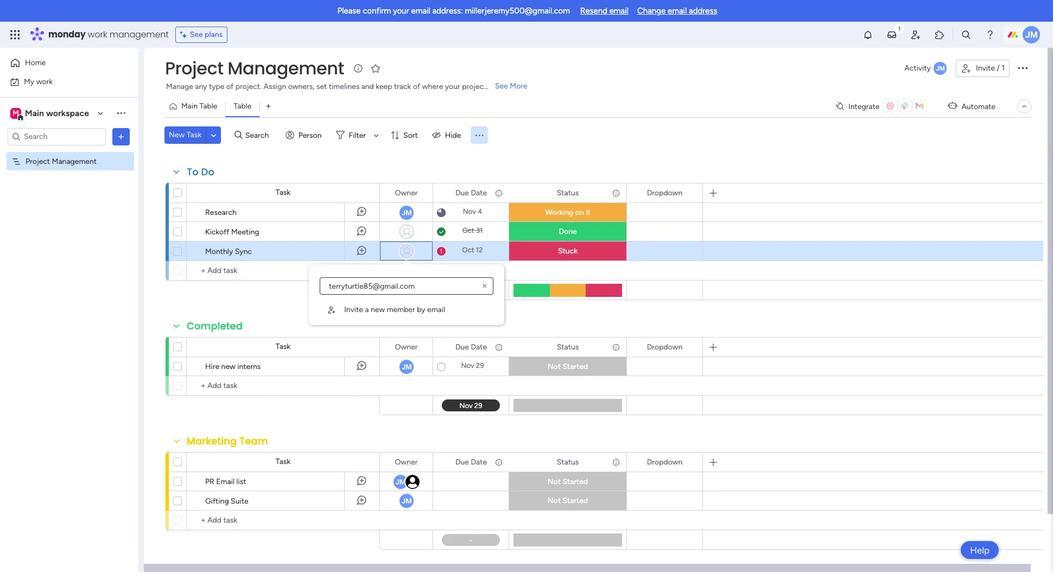 Task type: describe. For each thing, give the bounding box(es) containing it.
completed
[[187, 319, 243, 333]]

Project Management field
[[162, 56, 347, 80]]

main for main workspace
[[25, 108, 44, 118]]

pr email list
[[205, 477, 246, 487]]

not started for interns
[[548, 362, 588, 371]]

[object object] element
[[320, 299, 494, 321]]

new task
[[169, 130, 202, 140]]

email right the change
[[668, 6, 687, 16]]

dapulse integrations image
[[836, 102, 844, 111]]

project management list box
[[0, 150, 138, 317]]

change
[[638, 6, 666, 16]]

3 not from the top
[[548, 496, 561, 506]]

started for interns
[[563, 362, 588, 371]]

oct 12
[[462, 246, 483, 254]]

monday work management
[[48, 28, 169, 41]]

/
[[997, 64, 1000, 73]]

monday
[[48, 28, 86, 41]]

set
[[317, 82, 327, 91]]

main table
[[181, 102, 217, 111]]

team
[[240, 434, 268, 448]]

select product image
[[10, 29, 21, 40]]

v2 overdue deadline image
[[437, 246, 446, 257]]

clear search image
[[481, 282, 489, 291]]

3 started from the top
[[563, 496, 588, 506]]

owners,
[[288, 82, 315, 91]]

and
[[361, 82, 374, 91]]

To Do field
[[184, 165, 217, 179]]

main for main table
[[181, 102, 198, 111]]

dropdown for do
[[647, 188, 683, 197]]

marketing team
[[187, 434, 268, 448]]

work for monday
[[88, 28, 107, 41]]

search everything image
[[961, 29, 972, 40]]

assign
[[264, 82, 286, 91]]

sort button
[[386, 127, 425, 144]]

type
[[209, 82, 225, 91]]

oct for done
[[463, 226, 474, 235]]

owner for team
[[395, 458, 418, 467]]

new task button
[[165, 127, 206, 144]]

column information image for to do
[[612, 189, 621, 197]]

address:
[[433, 6, 463, 16]]

do
[[201, 165, 215, 179]]

date for do
[[471, 188, 487, 197]]

status field for team
[[554, 456, 582, 468]]

dropdown field for do
[[644, 187, 686, 199]]

table button
[[226, 98, 260, 115]]

not for list
[[548, 477, 561, 487]]

done
[[559, 227, 577, 236]]

1 of from the left
[[226, 82, 234, 91]]

owner for do
[[395, 188, 418, 197]]

management
[[110, 28, 169, 41]]

monthly
[[205, 247, 233, 256]]

invite for invite / 1
[[976, 64, 995, 73]]

workspace
[[46, 108, 89, 118]]

2 dropdown from the top
[[647, 342, 683, 352]]

task inside button
[[187, 130, 202, 140]]

options image
[[116, 131, 127, 142]]

v2 search image
[[235, 129, 243, 141]]

see for see more
[[495, 81, 508, 91]]

please
[[338, 6, 361, 16]]

dropdown field for team
[[644, 456, 686, 468]]

to do
[[187, 165, 215, 179]]

workspace image
[[10, 107, 21, 119]]

interns
[[237, 362, 261, 371]]

Search for content search field
[[320, 278, 494, 295]]

hide
[[445, 131, 461, 140]]

2 dropdown field from the top
[[644, 341, 686, 353]]

by
[[417, 305, 426, 314]]

gifting suite
[[205, 497, 249, 506]]

main workspace
[[25, 108, 89, 118]]

Marketing Team field
[[184, 434, 271, 449]]

my work button
[[7, 73, 117, 90]]

due date field for team
[[453, 456, 490, 468]]

show board description image
[[352, 63, 365, 74]]

+ Add task text field
[[192, 264, 375, 278]]

email left address:
[[411, 6, 431, 16]]

activity
[[905, 64, 931, 73]]

research
[[205, 208, 237, 217]]

automate
[[962, 102, 996, 111]]

project
[[462, 82, 487, 91]]

0 horizontal spatial your
[[393, 6, 409, 16]]

plans
[[205, 30, 223, 39]]

see more link
[[494, 81, 529, 92]]

m
[[13, 108, 19, 118]]

see for see plans
[[190, 30, 203, 39]]

invite a new member by email dialog
[[309, 264, 505, 325]]

add to favorites image
[[370, 63, 381, 74]]

email right resend
[[610, 6, 629, 16]]

add view image
[[266, 102, 271, 111]]

filter
[[349, 131, 366, 140]]

column information image for completed
[[612, 343, 621, 352]]

nov 29
[[461, 362, 484, 370]]

hide button
[[428, 127, 468, 144]]

integrate
[[849, 102, 880, 111]]

1 horizontal spatial management
[[228, 56, 344, 80]]

manage
[[166, 82, 193, 91]]

1 image
[[895, 22, 905, 34]]

Search field
[[243, 128, 275, 143]]

kickoff
[[205, 228, 229, 237]]

person
[[299, 131, 322, 140]]

invite a new member by email
[[344, 305, 445, 314]]

task for completed
[[276, 342, 291, 351]]

project.
[[236, 82, 262, 91]]

a
[[365, 305, 369, 314]]

meeting
[[231, 228, 259, 237]]

kickoff meeting
[[205, 228, 259, 237]]

help image
[[985, 29, 996, 40]]

help
[[971, 545, 990, 556]]

please confirm your email address: millerjeremy500@gmail.com
[[338, 6, 570, 16]]

keep
[[376, 82, 392, 91]]

it
[[586, 208, 591, 217]]

new
[[169, 130, 185, 140]]

1 + add task text field from the top
[[192, 380, 375, 393]]

jeremy miller image
[[1023, 26, 1041, 43]]

see more
[[495, 81, 528, 91]]

timelines
[[329, 82, 360, 91]]

workspace options image
[[116, 108, 127, 119]]

hire
[[205, 362, 219, 371]]

3 not started from the top
[[548, 496, 588, 506]]

millerjeremy500@gmail.com
[[465, 6, 570, 16]]

owner field for team
[[392, 456, 421, 468]]



Task type: vqa. For each thing, say whether or not it's contained in the screenshot.
&Bull; Bullets "Image"
no



Task type: locate. For each thing, give the bounding box(es) containing it.
arrow down image
[[370, 129, 383, 142]]

work for my
[[36, 77, 53, 86]]

column information image
[[612, 189, 621, 197], [495, 343, 503, 352], [612, 343, 621, 352], [495, 458, 503, 467], [612, 458, 621, 467]]

oct
[[463, 226, 474, 235], [462, 246, 474, 254]]

3 date from the top
[[471, 458, 487, 467]]

2 vertical spatial started
[[563, 496, 588, 506]]

options image
[[1017, 61, 1030, 74]]

0 horizontal spatial see
[[190, 30, 203, 39]]

any
[[195, 82, 207, 91]]

owner
[[395, 188, 418, 197], [395, 342, 418, 352], [395, 458, 418, 467]]

0 vertical spatial due date field
[[453, 187, 490, 199]]

due date field for do
[[453, 187, 490, 199]]

workspace selection element
[[10, 107, 91, 121]]

1 horizontal spatial your
[[445, 82, 460, 91]]

1 vertical spatial due date field
[[453, 341, 490, 353]]

0 vertical spatial project management
[[165, 56, 344, 80]]

more
[[510, 81, 528, 91]]

home
[[25, 58, 46, 67]]

None search field
[[320, 278, 494, 295]]

autopilot image
[[948, 99, 958, 113]]

option
[[0, 152, 138, 154]]

0 vertical spatial management
[[228, 56, 344, 80]]

v2 done deadline image
[[437, 227, 446, 237]]

status for do
[[557, 188, 579, 197]]

1 dropdown field from the top
[[644, 187, 686, 199]]

main table button
[[165, 98, 226, 115]]

oct 31
[[463, 226, 483, 235]]

table down the any
[[200, 102, 217, 111]]

inbox image
[[887, 29, 898, 40]]

dropdown
[[647, 188, 683, 197], [647, 342, 683, 352], [647, 458, 683, 467]]

1 vertical spatial new
[[221, 362, 236, 371]]

1 date from the top
[[471, 188, 487, 197]]

on
[[575, 208, 584, 217]]

your right where
[[445, 82, 460, 91]]

1 horizontal spatial table
[[234, 102, 252, 111]]

0 vertical spatial due date
[[456, 188, 487, 197]]

sort
[[404, 131, 418, 140]]

due for team
[[456, 458, 469, 467]]

suite
[[231, 497, 249, 506]]

1 status field from the top
[[554, 187, 582, 199]]

due date for team
[[456, 458, 487, 467]]

1 vertical spatial project management
[[26, 157, 97, 166]]

+ Add task text field
[[192, 380, 375, 393], [192, 514, 375, 527]]

1 vertical spatial owner
[[395, 342, 418, 352]]

0 vertical spatial dropdown
[[647, 188, 683, 197]]

3 due date field from the top
[[453, 456, 490, 468]]

Owner field
[[392, 187, 421, 199], [392, 341, 421, 353], [392, 456, 421, 468]]

2 vertical spatial dropdown field
[[644, 456, 686, 468]]

main inside button
[[181, 102, 198, 111]]

project up the any
[[165, 56, 224, 80]]

2 status from the top
[[557, 342, 579, 352]]

nov for not
[[461, 362, 474, 370]]

invite inside button
[[976, 64, 995, 73]]

oct left 12
[[462, 246, 474, 254]]

gifting
[[205, 497, 229, 506]]

due
[[456, 188, 469, 197], [456, 342, 469, 352], [456, 458, 469, 467]]

1 vertical spatial not
[[548, 477, 561, 487]]

management inside list box
[[52, 157, 97, 166]]

0 vertical spatial status
[[557, 188, 579, 197]]

1 horizontal spatial project management
[[165, 56, 344, 80]]

work right monday
[[88, 28, 107, 41]]

Dropdown field
[[644, 187, 686, 199], [644, 341, 686, 353], [644, 456, 686, 468]]

resend email
[[581, 6, 629, 16]]

invite for invite a new member by email
[[344, 305, 363, 314]]

task
[[187, 130, 202, 140], [276, 188, 291, 197], [276, 342, 291, 351], [276, 457, 291, 467]]

2 oct from the top
[[462, 246, 474, 254]]

2 table from the left
[[234, 102, 252, 111]]

address
[[689, 6, 718, 16]]

0 vertical spatial not started
[[548, 362, 588, 371]]

email inside '[object object]' element
[[427, 305, 445, 314]]

invite members image
[[911, 29, 922, 40]]

management
[[228, 56, 344, 80], [52, 157, 97, 166]]

0 vertical spatial owner
[[395, 188, 418, 197]]

2 owner field from the top
[[392, 341, 421, 353]]

2 vertical spatial due date
[[456, 458, 487, 467]]

1 due date field from the top
[[453, 187, 490, 199]]

1 owner from the top
[[395, 188, 418, 197]]

2 due date field from the top
[[453, 341, 490, 353]]

0 horizontal spatial table
[[200, 102, 217, 111]]

0 vertical spatial started
[[563, 362, 588, 371]]

see left more
[[495, 81, 508, 91]]

1 vertical spatial not started
[[548, 477, 588, 487]]

3 dropdown field from the top
[[644, 456, 686, 468]]

1 horizontal spatial new
[[371, 305, 385, 314]]

menu image
[[474, 130, 485, 141]]

1 not from the top
[[548, 362, 561, 371]]

1 vertical spatial invite
[[344, 305, 363, 314]]

invite a new member by email list box
[[318, 278, 496, 321]]

+ add task text field down interns
[[192, 380, 375, 393]]

member
[[387, 305, 415, 314]]

1
[[1002, 64, 1005, 73]]

2 due date from the top
[[456, 342, 487, 352]]

stuck
[[558, 247, 578, 256]]

management up assign
[[228, 56, 344, 80]]

1 vertical spatial dropdown
[[647, 342, 683, 352]]

0 horizontal spatial work
[[36, 77, 53, 86]]

29
[[476, 362, 484, 370]]

2 started from the top
[[563, 477, 588, 487]]

1 horizontal spatial work
[[88, 28, 107, 41]]

notifications image
[[863, 29, 874, 40]]

hire new interns
[[205, 362, 261, 371]]

see left plans
[[190, 30, 203, 39]]

project management up project.
[[165, 56, 344, 80]]

1 table from the left
[[200, 102, 217, 111]]

2 vertical spatial not
[[548, 496, 561, 506]]

main down manage
[[181, 102, 198, 111]]

2 vertical spatial status field
[[554, 456, 582, 468]]

1 vertical spatial nov
[[461, 362, 474, 370]]

email right by on the bottom of page
[[427, 305, 445, 314]]

1 vertical spatial dropdown field
[[644, 341, 686, 353]]

column information image
[[495, 189, 503, 197]]

2 status field from the top
[[554, 341, 582, 353]]

project management down the search in workspace field
[[26, 157, 97, 166]]

new
[[371, 305, 385, 314], [221, 362, 236, 371]]

1 vertical spatial status
[[557, 342, 579, 352]]

main inside workspace selection 'element'
[[25, 108, 44, 118]]

working on it
[[545, 208, 591, 217]]

angle down image
[[211, 131, 216, 139]]

3 owner from the top
[[395, 458, 418, 467]]

my work
[[24, 77, 53, 86]]

to
[[187, 165, 199, 179]]

apps image
[[935, 29, 946, 40]]

0 vertical spatial status field
[[554, 187, 582, 199]]

task for marketing team
[[276, 457, 291, 467]]

0 vertical spatial oct
[[463, 226, 474, 235]]

0 vertical spatial invite
[[976, 64, 995, 73]]

2 vertical spatial due date field
[[453, 456, 490, 468]]

1 vertical spatial + add task text field
[[192, 514, 375, 527]]

email
[[216, 477, 235, 487]]

2 vertical spatial dropdown
[[647, 458, 683, 467]]

track
[[394, 82, 411, 91]]

main right workspace "image"
[[25, 108, 44, 118]]

dropdown for team
[[647, 458, 683, 467]]

due date for do
[[456, 188, 487, 197]]

0 vertical spatial not
[[548, 362, 561, 371]]

2 date from the top
[[471, 342, 487, 352]]

invite inside '[object object]' element
[[344, 305, 363, 314]]

date
[[471, 188, 487, 197], [471, 342, 487, 352], [471, 458, 487, 467]]

1 vertical spatial started
[[563, 477, 588, 487]]

0 horizontal spatial project management
[[26, 157, 97, 166]]

marketing
[[187, 434, 237, 448]]

project inside list box
[[26, 157, 50, 166]]

status for team
[[557, 458, 579, 467]]

1 due date from the top
[[456, 188, 487, 197]]

1 vertical spatial owner field
[[392, 341, 421, 353]]

1 due from the top
[[456, 188, 469, 197]]

0 vertical spatial your
[[393, 6, 409, 16]]

filter button
[[332, 127, 383, 144]]

0 vertical spatial new
[[371, 305, 385, 314]]

resend email link
[[581, 6, 629, 16]]

not for interns
[[548, 362, 561, 371]]

table inside button
[[200, 102, 217, 111]]

3 dropdown from the top
[[647, 458, 683, 467]]

0 vertical spatial due
[[456, 188, 469, 197]]

change email address link
[[638, 6, 718, 16]]

1 vertical spatial project
[[26, 157, 50, 166]]

nov 4
[[463, 207, 482, 216]]

stands.
[[489, 82, 513, 91]]

1 owner field from the top
[[392, 187, 421, 199]]

1 horizontal spatial main
[[181, 102, 198, 111]]

0 vertical spatial see
[[190, 30, 203, 39]]

3 status from the top
[[557, 458, 579, 467]]

nov for working
[[463, 207, 476, 216]]

your right confirm
[[393, 6, 409, 16]]

0 vertical spatial date
[[471, 188, 487, 197]]

see inside "button"
[[190, 30, 203, 39]]

column information image for marketing team
[[612, 458, 621, 467]]

not started
[[548, 362, 588, 371], [548, 477, 588, 487], [548, 496, 588, 506]]

1 status from the top
[[557, 188, 579, 197]]

0 vertical spatial + add task text field
[[192, 380, 375, 393]]

2 + add task text field from the top
[[192, 514, 375, 527]]

0 horizontal spatial main
[[25, 108, 44, 118]]

of right track
[[413, 82, 420, 91]]

pr
[[205, 477, 214, 487]]

new right hire
[[221, 362, 236, 371]]

0 horizontal spatial of
[[226, 82, 234, 91]]

nov left 4
[[463, 207, 476, 216]]

1 vertical spatial oct
[[462, 246, 474, 254]]

resend
[[581, 6, 608, 16]]

3 due from the top
[[456, 458, 469, 467]]

oct for stuck
[[462, 246, 474, 254]]

31
[[476, 226, 483, 235]]

2 due from the top
[[456, 342, 469, 352]]

4
[[478, 207, 482, 216]]

1 vertical spatial management
[[52, 157, 97, 166]]

due for do
[[456, 188, 469, 197]]

change email address
[[638, 6, 718, 16]]

working
[[545, 208, 574, 217]]

1 oct from the top
[[463, 226, 474, 235]]

3 status field from the top
[[554, 456, 582, 468]]

Search in workspace field
[[23, 130, 91, 143]]

work right my
[[36, 77, 53, 86]]

project
[[165, 56, 224, 80], [26, 157, 50, 166]]

1 horizontal spatial of
[[413, 82, 420, 91]]

+ add task text field down suite
[[192, 514, 375, 527]]

invite / 1
[[976, 64, 1005, 73]]

invite left /
[[976, 64, 995, 73]]

sync
[[235, 247, 252, 256]]

0 vertical spatial work
[[88, 28, 107, 41]]

0 vertical spatial nov
[[463, 207, 476, 216]]

0 horizontal spatial management
[[52, 157, 97, 166]]

new right a
[[371, 305, 385, 314]]

2 vertical spatial not started
[[548, 496, 588, 506]]

oct left 31
[[463, 226, 474, 235]]

1 started from the top
[[563, 362, 588, 371]]

2 of from the left
[[413, 82, 420, 91]]

started for list
[[563, 477, 588, 487]]

2 not from the top
[[548, 477, 561, 487]]

Status field
[[554, 187, 582, 199], [554, 341, 582, 353], [554, 456, 582, 468]]

status
[[557, 188, 579, 197], [557, 342, 579, 352], [557, 458, 579, 467]]

management down the search in workspace field
[[52, 157, 97, 166]]

2 vertical spatial owner field
[[392, 456, 421, 468]]

1 horizontal spatial project
[[165, 56, 224, 80]]

main
[[181, 102, 198, 111], [25, 108, 44, 118]]

help button
[[961, 541, 999, 559]]

list
[[236, 477, 246, 487]]

collapse board header image
[[1020, 102, 1029, 111]]

2 not started from the top
[[548, 477, 588, 487]]

manage any type of project. assign owners, set timelines and keep track of where your project stands.
[[166, 82, 513, 91]]

2 vertical spatial status
[[557, 458, 579, 467]]

1 horizontal spatial invite
[[976, 64, 995, 73]]

1 vertical spatial status field
[[554, 341, 582, 353]]

owner field for do
[[392, 187, 421, 199]]

project down the search in workspace field
[[26, 157, 50, 166]]

project management inside list box
[[26, 157, 97, 166]]

12
[[476, 246, 483, 254]]

0 vertical spatial owner field
[[392, 187, 421, 199]]

0 vertical spatial project
[[165, 56, 224, 80]]

table down project.
[[234, 102, 252, 111]]

email
[[411, 6, 431, 16], [610, 6, 629, 16], [668, 6, 687, 16], [427, 305, 445, 314]]

3 due date from the top
[[456, 458, 487, 467]]

invite / 1 button
[[956, 60, 1010, 77]]

0 horizontal spatial invite
[[344, 305, 363, 314]]

1 vertical spatial due date
[[456, 342, 487, 352]]

invite left a
[[344, 305, 363, 314]]

2 vertical spatial owner
[[395, 458, 418, 467]]

3 owner field from the top
[[392, 456, 421, 468]]

activity button
[[901, 60, 952, 77]]

Due Date field
[[453, 187, 490, 199], [453, 341, 490, 353], [453, 456, 490, 468]]

2 owner from the top
[[395, 342, 418, 352]]

2 vertical spatial date
[[471, 458, 487, 467]]

nov left 29
[[461, 362, 474, 370]]

date for team
[[471, 458, 487, 467]]

confirm
[[363, 6, 391, 16]]

of
[[226, 82, 234, 91], [413, 82, 420, 91]]

see plans button
[[175, 27, 228, 43]]

1 dropdown from the top
[[647, 188, 683, 197]]

1 horizontal spatial see
[[495, 81, 508, 91]]

status field for do
[[554, 187, 582, 199]]

0 vertical spatial dropdown field
[[644, 187, 686, 199]]

project management
[[165, 56, 344, 80], [26, 157, 97, 166]]

work inside button
[[36, 77, 53, 86]]

1 vertical spatial date
[[471, 342, 487, 352]]

monthly sync
[[205, 247, 252, 256]]

of right type
[[226, 82, 234, 91]]

my
[[24, 77, 34, 86]]

1 vertical spatial due
[[456, 342, 469, 352]]

task for to do
[[276, 188, 291, 197]]

1 vertical spatial see
[[495, 81, 508, 91]]

where
[[422, 82, 443, 91]]

table
[[200, 102, 217, 111], [234, 102, 252, 111]]

table inside button
[[234, 102, 252, 111]]

0 horizontal spatial project
[[26, 157, 50, 166]]

1 not started from the top
[[548, 362, 588, 371]]

not started for list
[[548, 477, 588, 487]]

see plans
[[190, 30, 223, 39]]

2 vertical spatial due
[[456, 458, 469, 467]]

new inside '[object object]' element
[[371, 305, 385, 314]]

Completed field
[[184, 319, 246, 333]]

1 vertical spatial work
[[36, 77, 53, 86]]

0 horizontal spatial new
[[221, 362, 236, 371]]

not
[[548, 362, 561, 371], [548, 477, 561, 487], [548, 496, 561, 506]]

1 vertical spatial your
[[445, 82, 460, 91]]



